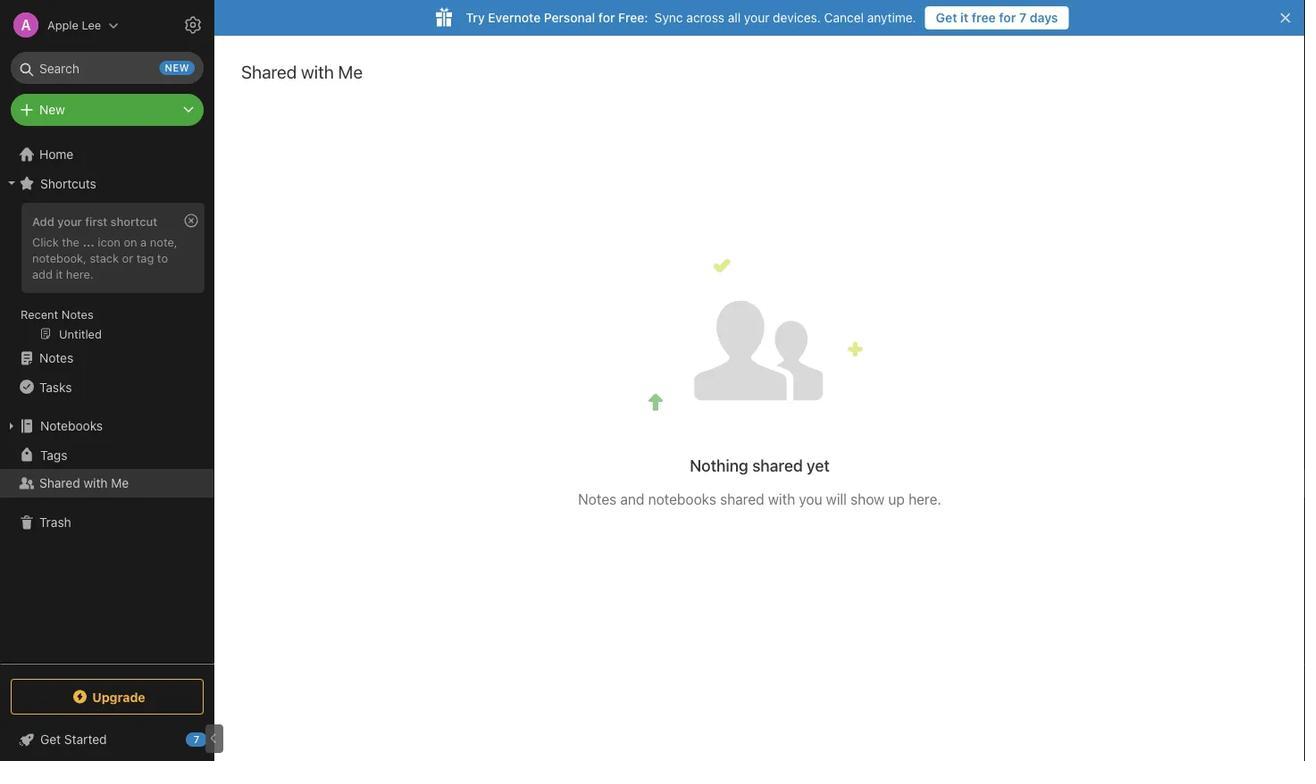 Task type: vqa. For each thing, say whether or not it's contained in the screenshot.
View options field in the left top of the page
no



Task type: locate. For each thing, give the bounding box(es) containing it.
1 horizontal spatial here.
[[909, 491, 942, 508]]

2 for from the left
[[1000, 10, 1017, 25]]

0 horizontal spatial 7
[[194, 734, 200, 746]]

across
[[687, 10, 725, 25]]

tag
[[136, 251, 154, 264]]

shared inside shared with me link
[[39, 476, 80, 491]]

1 horizontal spatial it
[[961, 10, 969, 25]]

your right all
[[744, 10, 770, 25]]

0 vertical spatial me
[[338, 61, 363, 82]]

2 horizontal spatial with
[[769, 491, 796, 508]]

notes inside the shared with me element
[[578, 491, 617, 508]]

shared up notes and notebooks shared with you will show up here.
[[753, 456, 803, 475]]

2 vertical spatial notes
[[578, 491, 617, 508]]

it left free
[[961, 10, 969, 25]]

notebooks
[[649, 491, 717, 508]]

1 vertical spatial it
[[56, 267, 63, 280]]

for
[[599, 10, 615, 25], [1000, 10, 1017, 25]]

personal
[[544, 10, 595, 25]]

for inside button
[[1000, 10, 1017, 25]]

first
[[85, 215, 107, 228]]

group
[[0, 198, 214, 351]]

0 horizontal spatial get
[[40, 732, 61, 747]]

0 vertical spatial shared
[[241, 61, 297, 82]]

1 vertical spatial your
[[57, 215, 82, 228]]

here. right up
[[909, 491, 942, 508]]

expand notebooks image
[[4, 419, 19, 433]]

1 vertical spatial shared
[[39, 476, 80, 491]]

for left free:
[[599, 10, 615, 25]]

try evernote personal for free: sync across all your devices. cancel anytime.
[[466, 10, 917, 25]]

notes link
[[0, 344, 214, 373]]

get
[[936, 10, 958, 25], [40, 732, 61, 747]]

it inside get it free for 7 days button
[[961, 10, 969, 25]]

cancel
[[825, 10, 864, 25]]

1 horizontal spatial get
[[936, 10, 958, 25]]

1 vertical spatial shared with me
[[39, 476, 129, 491]]

tags button
[[0, 441, 214, 469]]

notes and notebooks shared with you will show up here.
[[578, 491, 942, 508]]

shared with me
[[241, 61, 363, 82], [39, 476, 129, 491]]

notes left and
[[578, 491, 617, 508]]

upgrade button
[[11, 679, 204, 715]]

get for get started
[[40, 732, 61, 747]]

shortcuts button
[[0, 169, 214, 198]]

shared with me element
[[215, 36, 1306, 761]]

0 horizontal spatial shared with me
[[39, 476, 129, 491]]

0 vertical spatial your
[[744, 10, 770, 25]]

me
[[338, 61, 363, 82], [111, 476, 129, 491]]

1 vertical spatial get
[[40, 732, 61, 747]]

7
[[1020, 10, 1027, 25], [194, 734, 200, 746]]

it inside icon on a note, notebook, stack or tag to add it here.
[[56, 267, 63, 280]]

tree
[[0, 140, 215, 663]]

home link
[[0, 140, 215, 169]]

0 vertical spatial notes
[[62, 307, 94, 321]]

settings image
[[182, 14, 204, 36]]

1 horizontal spatial your
[[744, 10, 770, 25]]

0 vertical spatial it
[[961, 10, 969, 25]]

1 vertical spatial here.
[[909, 491, 942, 508]]

trash link
[[0, 509, 214, 537]]

it down notebook,
[[56, 267, 63, 280]]

shared
[[753, 456, 803, 475], [720, 491, 765, 508]]

0 vertical spatial 7
[[1020, 10, 1027, 25]]

apple
[[47, 18, 79, 32]]

7 left days
[[1020, 10, 1027, 25]]

notebooks
[[40, 419, 103, 433]]

7 left click to collapse icon
[[194, 734, 200, 746]]

get inside button
[[936, 10, 958, 25]]

0 vertical spatial here.
[[66, 267, 93, 280]]

here. down notebook,
[[66, 267, 93, 280]]

for for 7
[[1000, 10, 1017, 25]]

shared with me inside tree
[[39, 476, 129, 491]]

shared down nothing shared yet
[[720, 491, 765, 508]]

0 horizontal spatial it
[[56, 267, 63, 280]]

shared
[[241, 61, 297, 82], [39, 476, 80, 491]]

recent
[[21, 307, 58, 321]]

1 for from the left
[[599, 10, 615, 25]]

1 vertical spatial notes
[[39, 351, 73, 366]]

get inside help and learning task checklist field
[[40, 732, 61, 747]]

try
[[466, 10, 485, 25]]

notes up the 'tasks' at the left of page
[[39, 351, 73, 366]]

1 vertical spatial 7
[[194, 734, 200, 746]]

0 horizontal spatial shared
[[39, 476, 80, 491]]

1 horizontal spatial shared
[[241, 61, 297, 82]]

started
[[64, 732, 107, 747]]

your up the
[[57, 215, 82, 228]]

1 horizontal spatial 7
[[1020, 10, 1027, 25]]

devices.
[[773, 10, 821, 25]]

1 horizontal spatial shared with me
[[241, 61, 363, 82]]

a
[[140, 235, 147, 248]]

notes for notes
[[39, 351, 73, 366]]

to
[[157, 251, 168, 264]]

notes for notes and notebooks shared with you will show up here.
[[578, 491, 617, 508]]

0 vertical spatial shared with me
[[241, 61, 363, 82]]

here.
[[66, 267, 93, 280], [909, 491, 942, 508]]

evernote
[[488, 10, 541, 25]]

1 horizontal spatial for
[[1000, 10, 1017, 25]]

you
[[799, 491, 823, 508]]

up
[[889, 491, 905, 508]]

get for get it free for 7 days
[[936, 10, 958, 25]]

0 vertical spatial get
[[936, 10, 958, 25]]

1 horizontal spatial me
[[338, 61, 363, 82]]

your
[[744, 10, 770, 25], [57, 215, 82, 228]]

show
[[851, 491, 885, 508]]

nothing
[[690, 456, 749, 475]]

days
[[1030, 10, 1059, 25]]

with
[[301, 61, 334, 82], [84, 476, 108, 491], [769, 491, 796, 508]]

here. inside icon on a note, notebook, stack or tag to add it here.
[[66, 267, 93, 280]]

0 horizontal spatial here.
[[66, 267, 93, 280]]

notes right recent
[[62, 307, 94, 321]]

notes
[[62, 307, 94, 321], [39, 351, 73, 366], [578, 491, 617, 508]]

new
[[39, 102, 65, 117]]

it
[[961, 10, 969, 25], [56, 267, 63, 280]]

0 horizontal spatial for
[[599, 10, 615, 25]]

get left started
[[40, 732, 61, 747]]

for right free
[[1000, 10, 1017, 25]]

click to collapse image
[[208, 728, 221, 750]]

get started
[[40, 732, 107, 747]]

0 horizontal spatial with
[[84, 476, 108, 491]]

get left free
[[936, 10, 958, 25]]

add your first shortcut
[[32, 215, 157, 228]]

0 horizontal spatial me
[[111, 476, 129, 491]]



Task type: describe. For each thing, give the bounding box(es) containing it.
tasks
[[39, 380, 72, 394]]

notebook,
[[32, 251, 87, 264]]

icon on a note, notebook, stack or tag to add it here.
[[32, 235, 178, 280]]

1 vertical spatial shared
[[720, 491, 765, 508]]

shared inside the shared with me element
[[241, 61, 297, 82]]

for for free:
[[599, 10, 615, 25]]

1 horizontal spatial with
[[301, 61, 334, 82]]

group containing add your first shortcut
[[0, 198, 214, 351]]

get it free for 7 days button
[[926, 6, 1069, 29]]

on
[[124, 235, 137, 248]]

will
[[827, 491, 847, 508]]

...
[[83, 235, 95, 248]]

new button
[[11, 94, 204, 126]]

click the ...
[[32, 235, 95, 248]]

with inside tree
[[84, 476, 108, 491]]

0 vertical spatial shared
[[753, 456, 803, 475]]

shared with me link
[[0, 469, 214, 498]]

upgrade
[[92, 690, 145, 705]]

notebooks link
[[0, 412, 214, 441]]

here. inside the shared with me element
[[909, 491, 942, 508]]

add
[[32, 215, 54, 228]]

sync
[[655, 10, 683, 25]]

note,
[[150, 235, 178, 248]]

tree containing home
[[0, 140, 215, 663]]

shortcut
[[111, 215, 157, 228]]

the
[[62, 235, 79, 248]]

get it free for 7 days
[[936, 10, 1059, 25]]

tags
[[40, 448, 67, 462]]

stack
[[90, 251, 119, 264]]

0 horizontal spatial your
[[57, 215, 82, 228]]

free
[[972, 10, 996, 25]]

Help and Learning task checklist field
[[0, 726, 215, 754]]

trash
[[39, 515, 71, 530]]

Account field
[[0, 7, 119, 43]]

anytime.
[[868, 10, 917, 25]]

click
[[32, 235, 59, 248]]

1 vertical spatial me
[[111, 476, 129, 491]]

yet
[[807, 456, 830, 475]]

free:
[[619, 10, 649, 25]]

and
[[621, 491, 645, 508]]

apple lee
[[47, 18, 101, 32]]

7 inside get it free for 7 days button
[[1020, 10, 1027, 25]]

recent notes
[[21, 307, 94, 321]]

icon
[[98, 235, 121, 248]]

notes inside group
[[62, 307, 94, 321]]

7 inside help and learning task checklist field
[[194, 734, 200, 746]]

Search text field
[[23, 52, 191, 84]]

all
[[728, 10, 741, 25]]

or
[[122, 251, 133, 264]]

nothing shared yet
[[690, 456, 830, 475]]

new search field
[[23, 52, 195, 84]]

shortcuts
[[40, 176, 96, 191]]

tasks button
[[0, 373, 214, 401]]

home
[[39, 147, 74, 162]]

add
[[32, 267, 53, 280]]

lee
[[82, 18, 101, 32]]

new
[[165, 62, 189, 74]]



